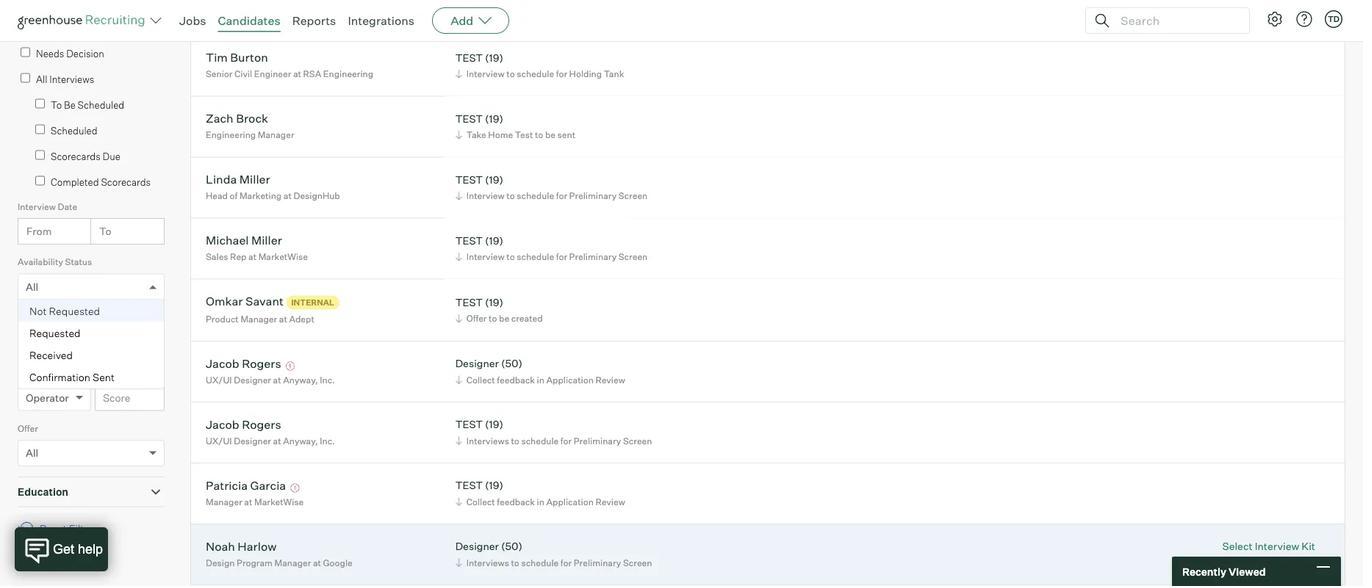Task type: describe. For each thing, give the bounding box(es) containing it.
at right candidates in the left of the page
[[293, 7, 301, 18]]

head
[[206, 190, 228, 201]]

manager down savant
[[241, 314, 277, 325]]

zach brock engineering manager
[[206, 111, 294, 140]]

for for michael miller
[[556, 251, 567, 262]]

designer inside jacob rogers ux/ui designer at anyway, inc.
[[234, 436, 271, 447]]

test up 'received'
[[18, 312, 36, 323]]

All Interviews checkbox
[[21, 73, 30, 83]]

1 inc. from the top
[[320, 375, 335, 386]]

noah
[[206, 539, 235, 554]]

michael miller sales rep at marketwise
[[206, 233, 308, 262]]

1 senior from the top
[[206, 7, 233, 18]]

inc. inside jacob rogers ux/ui designer at anyway, inc.
[[320, 436, 335, 447]]

interview for linda miller
[[466, 190, 505, 201]]

reset filters
[[40, 522, 99, 535]]

to be scheduled
[[51, 99, 124, 111]]

be inside test (19) offer to be created
[[499, 313, 509, 324]]

test left score
[[18, 368, 36, 379]]

holding
[[569, 68, 602, 79]]

home
[[488, 129, 513, 140]]

manager down patricia
[[206, 497, 242, 508]]

for for linda miller
[[556, 190, 567, 201]]

1 vertical spatial marketwise
[[254, 497, 304, 508]]

availability status
[[18, 257, 92, 268]]

ux/ui designer at anyway, inc.
[[206, 375, 335, 386]]

test inside test (19) offer to be created
[[455, 296, 483, 309]]

burton
[[230, 50, 268, 65]]

interviews to schedule for preliminary screen link for rogers
[[453, 434, 656, 448]]

michael miller link
[[206, 233, 282, 250]]

select interview kit link
[[1222, 539, 1315, 553]]

kit
[[1302, 540, 1315, 553]]

preliminary for michael miller
[[569, 251, 617, 262]]

anyway, inside jacob rogers ux/ui designer at anyway, inc.
[[283, 436, 318, 447]]

screen for michael miller
[[619, 251, 648, 262]]

for for tim burton
[[556, 68, 567, 79]]

1 engineer from the top
[[254, 7, 291, 18]]

product manager at adept
[[206, 314, 314, 325]]

manager inside the "noah harlow design program manager at google"
[[275, 557, 311, 569]]

from
[[26, 225, 52, 238]]

test (19) take home test to be sent
[[455, 112, 575, 140]]

rogers for jacob rogers
[[242, 356, 281, 371]]

select interview kit send email
[[1222, 540, 1315, 570]]

decision
[[66, 48, 104, 59]]

(19) for tim burton
[[485, 51, 503, 64]]

zach brock link
[[206, 111, 268, 128]]

Completed Scorecards checkbox
[[35, 176, 45, 186]]

(19) for zach brock
[[485, 112, 503, 125]]

greenhouse recruiting image
[[18, 12, 150, 29]]

marketing
[[240, 190, 282, 201]]

screen for linda miller
[[619, 190, 648, 201]]

omkar
[[206, 294, 243, 309]]

jacob rogers ux/ui designer at anyway, inc.
[[206, 417, 335, 447]]

test for zach brock
[[455, 112, 483, 125]]

reset filters button
[[18, 515, 106, 542]]

be inside test (19) take home test to be sent
[[545, 129, 556, 140]]

1 in from the top
[[537, 7, 544, 18]]

designhub
[[294, 190, 340, 201]]

tim burton senior civil engineer at rsa engineering
[[206, 50, 373, 79]]

linda miller link
[[206, 172, 270, 189]]

preliminary inside designer (50) interviews to schedule for preliminary screen
[[574, 557, 621, 569]]

zach
[[206, 111, 233, 126]]

take home test to be sent link
[[453, 128, 579, 142]]

Search text field
[[1117, 10, 1236, 31]]

(19) for linda miller
[[485, 173, 503, 186]]

all interviews
[[36, 73, 94, 85]]

1 application from the top
[[546, 7, 594, 18]]

at left adept
[[279, 314, 287, 325]]

status for test status element
[[38, 312, 64, 323]]

for inside designer (50) interviews to schedule for preliminary screen
[[561, 557, 572, 569]]

pipeline
[[18, 24, 58, 37]]

rogers for jacob rogers ux/ui designer at anyway, inc.
[[242, 417, 281, 432]]

candidates link
[[218, 13, 280, 28]]

1 review from the top
[[596, 7, 625, 18]]

jobs
[[179, 13, 206, 28]]

0 vertical spatial scheduled
[[78, 99, 124, 111]]

1 vertical spatial scorecards
[[101, 176, 151, 188]]

noah harlow design program manager at google
[[206, 539, 353, 569]]

offer to be created link
[[453, 312, 546, 325]]

(19) inside test (19) collect feedback in application review
[[485, 479, 503, 492]]

miller for michael miller
[[251, 233, 282, 248]]

td button
[[1325, 10, 1343, 28]]

collect feedback in application review link for patricia garcia
[[453, 495, 629, 509]]

test for linda miller
[[455, 173, 483, 186]]

interview to schedule for preliminary screen link for michael miller
[[453, 250, 651, 264]]

offer element
[[18, 422, 165, 477]]

education
[[18, 486, 68, 499]]

td button
[[1322, 7, 1346, 31]]

recently viewed
[[1182, 565, 1266, 578]]

not requested option
[[18, 300, 164, 322]]

collect for jacob rogers
[[466, 375, 495, 386]]

google
[[323, 557, 353, 569]]

harlow
[[238, 539, 277, 554]]

0 vertical spatial all
[[36, 73, 47, 85]]

noah harlow link
[[206, 539, 277, 556]]

design
[[206, 557, 235, 569]]

to for head of marketing at designhub
[[507, 190, 515, 201]]

engineering inside zach brock engineering manager
[[206, 129, 256, 140]]

omkar savant
[[206, 294, 284, 309]]

screen for jacob rogers
[[623, 436, 652, 447]]

sales
[[206, 251, 228, 262]]

Scorecards Due checkbox
[[35, 150, 45, 160]]

at inside jacob rogers ux/ui designer at anyway, inc.
[[273, 436, 281, 447]]

td
[[1328, 14, 1340, 24]]

to inside test (19) take home test to be sent
[[535, 129, 543, 140]]

operator
[[26, 391, 69, 404]]

received option
[[18, 344, 164, 366]]

engineering inside tim burton senior civil engineer at rsa engineering
[[323, 68, 373, 79]]

test for tim burton
[[455, 51, 483, 64]]

send email link
[[1222, 556, 1315, 571]]

brock
[[236, 111, 268, 126]]

needs
[[36, 48, 64, 59]]

designer (50) collect feedback in application review
[[455, 357, 625, 386]]

interview up from
[[18, 201, 56, 212]]

garcia
[[250, 478, 286, 493]]

michael
[[206, 233, 249, 248]]

reset
[[40, 522, 67, 535]]

schedule inside designer (50) interviews to schedule for preliminary screen
[[521, 557, 559, 569]]

interview for tim burton
[[466, 68, 505, 79]]

integrations
[[348, 13, 415, 28]]

civil inside tim burton senior civil engineer at rsa engineering
[[234, 68, 252, 79]]

completed
[[51, 176, 99, 188]]

test for jacob rogers
[[455, 418, 483, 431]]

test up test score
[[26, 336, 47, 349]]

rep
[[230, 251, 247, 262]]

(50) for designer (50) collect feedback in application review
[[501, 357, 522, 370]]

0 vertical spatial interviews
[[49, 73, 94, 85]]

all inside availability status element
[[26, 280, 38, 293]]

(50) for designer (50) interviews to schedule for preliminary screen
[[501, 540, 522, 553]]

omkar savant link
[[206, 294, 284, 311]]

patricia garcia
[[206, 478, 286, 493]]

be
[[64, 99, 76, 111]]

at inside "linda miller head of marketing at designhub"
[[284, 190, 292, 201]]

sent
[[93, 371, 115, 384]]

patricia garcia link
[[206, 478, 286, 495]]

test for michael miller
[[455, 234, 483, 247]]

at inside the "noah harlow design program manager at google"
[[313, 557, 321, 569]]

miller for linda miller
[[239, 172, 270, 187]]

tim burton link
[[206, 50, 268, 67]]

linda miller head of marketing at designhub
[[206, 172, 340, 201]]

at down patricia garcia link
[[244, 497, 252, 508]]

application for patricia garcia
[[546, 497, 594, 508]]

to for sales rep at marketwise
[[507, 251, 515, 262]]

status for availability status element on the left
[[65, 257, 92, 268]]

adept
[[289, 314, 314, 325]]

test (19) interview to schedule for holding tank
[[455, 51, 624, 79]]

patricia
[[206, 478, 248, 493]]

to for to be scheduled
[[51, 99, 62, 111]]

2 vertical spatial status
[[49, 336, 80, 349]]

marketwise inside michael miller sales rep at marketwise
[[258, 251, 308, 262]]

0 vertical spatial test status
[[18, 312, 64, 323]]



Task type: locate. For each thing, give the bounding box(es) containing it.
configure image
[[1266, 10, 1284, 28]]

interview up test (19) offer to be created
[[466, 251, 505, 262]]

be left created
[[499, 313, 509, 324]]

2 interviews to schedule for preliminary screen link from the top
[[453, 556, 656, 570]]

scorecards due
[[51, 150, 120, 162]]

1 horizontal spatial be
[[545, 129, 556, 140]]

2 feedback from the top
[[497, 375, 535, 386]]

3 feedback from the top
[[497, 497, 535, 508]]

2 collect from the top
[[466, 375, 495, 386]]

1 vertical spatial in
[[537, 375, 544, 386]]

0 vertical spatial interviews to schedule for preliminary screen link
[[453, 434, 656, 448]]

ux/ui up patricia
[[206, 436, 232, 447]]

to inside designer (50) interviews to schedule for preliminary screen
[[511, 557, 519, 569]]

0 vertical spatial application
[[546, 7, 594, 18]]

civil up burton
[[234, 7, 252, 18]]

test status element
[[18, 311, 165, 366]]

2 rsa from the top
[[303, 68, 321, 79]]

1 civil from the top
[[234, 7, 252, 18]]

test inside test (19) interviews to schedule for preliminary screen
[[455, 418, 483, 431]]

1 vertical spatial application
[[546, 375, 594, 386]]

be
[[545, 129, 556, 140], [499, 313, 509, 324]]

1 vertical spatial senior
[[206, 68, 233, 79]]

to
[[51, 99, 62, 111], [99, 225, 111, 238]]

screen inside designer (50) interviews to schedule for preliminary screen
[[623, 557, 652, 569]]

1 vertical spatial offer
[[18, 423, 38, 434]]

interview for michael miller
[[466, 251, 505, 262]]

senior inside tim burton senior civil engineer at rsa engineering
[[206, 68, 233, 79]]

anyway, up patricia garcia has been in application review for more than 5 days image
[[283, 436, 318, 447]]

collect inside designer (50) collect feedback in application review
[[466, 375, 495, 386]]

interview to schedule for preliminary screen link for linda miller
[[453, 189, 651, 203]]

3 application from the top
[[546, 497, 594, 508]]

at down jacob rogers
[[273, 375, 281, 386]]

senior up tim
[[206, 7, 233, 18]]

review for jacob rogers
[[596, 375, 625, 386]]

2 vertical spatial review
[[596, 497, 625, 508]]

for
[[556, 68, 567, 79], [556, 190, 567, 201], [556, 251, 567, 262], [561, 436, 572, 447], [561, 557, 572, 569]]

review for patricia garcia
[[596, 497, 625, 508]]

interview to schedule for holding tank link
[[453, 67, 628, 81]]

reports
[[292, 13, 336, 28]]

jacob rogers link down ux/ui designer at anyway, inc.
[[206, 417, 281, 434]]

1 collect feedback in application review link from the top
[[453, 6, 629, 20]]

test
[[515, 129, 533, 140], [18, 312, 36, 323], [26, 336, 47, 349], [18, 368, 36, 379]]

jacob rogers
[[206, 356, 281, 371]]

7 test from the top
[[455, 479, 483, 492]]

screen inside test (19) interviews to schedule for preliminary screen
[[623, 436, 652, 447]]

scorecards up completed
[[51, 150, 100, 162]]

list box inside availability status element
[[18, 300, 164, 389]]

feedback down created
[[497, 375, 535, 386]]

jacob inside jacob rogers ux/ui designer at anyway, inc.
[[206, 417, 239, 432]]

to down completed scorecards
[[99, 225, 111, 238]]

1 vertical spatial inc.
[[320, 436, 335, 447]]

senior down tim
[[206, 68, 233, 79]]

take
[[466, 129, 486, 140]]

schedule up created
[[517, 251, 554, 262]]

1 (19) from the top
[[485, 51, 503, 64]]

interviews for designer
[[466, 557, 509, 569]]

0 vertical spatial scorecards
[[51, 150, 100, 162]]

collect feedback in application review link for jacob rogers
[[453, 373, 629, 387]]

add
[[451, 13, 473, 28]]

schedule for michael miller
[[517, 251, 554, 262]]

(19) inside test (19) offer to be created
[[485, 296, 503, 309]]

1 ux/ui from the top
[[206, 375, 232, 386]]

preliminary inside test (19) interviews to schedule for preliminary screen
[[574, 436, 621, 447]]

requested up requested option
[[49, 305, 100, 318]]

jacob for jacob rogers
[[206, 356, 239, 371]]

2 jacob rogers link from the top
[[206, 417, 281, 434]]

1 vertical spatial jacob
[[206, 417, 239, 432]]

2 vertical spatial in
[[537, 497, 544, 508]]

0 vertical spatial to
[[51, 99, 62, 111]]

1 anyway, from the top
[[283, 375, 318, 386]]

2 vertical spatial all
[[26, 447, 38, 460]]

requested option
[[18, 322, 164, 344]]

3 collect feedback in application review link from the top
[[453, 495, 629, 509]]

jacob down the product
[[206, 356, 239, 371]]

internal
[[291, 298, 334, 308]]

to inside test (19) interview to schedule for holding tank
[[507, 68, 515, 79]]

jobs link
[[179, 13, 206, 28]]

test score
[[18, 368, 62, 379]]

in for patricia garcia
[[537, 497, 544, 508]]

0 vertical spatial review
[[596, 7, 625, 18]]

availability status element
[[18, 255, 165, 389]]

1 vertical spatial engineer
[[254, 68, 291, 79]]

2 ux/ui from the top
[[206, 436, 232, 447]]

for inside test (19) interviews to schedule for preliminary screen
[[561, 436, 572, 447]]

reports link
[[292, 13, 336, 28]]

all inside offer element
[[26, 447, 38, 460]]

2 civil from the top
[[234, 68, 252, 79]]

0 vertical spatial jacob
[[206, 356, 239, 371]]

linda
[[206, 172, 237, 187]]

1 horizontal spatial scorecards
[[101, 176, 151, 188]]

interviews to schedule for preliminary screen link down test (19) collect feedback in application review
[[453, 556, 656, 570]]

review inside test (19) collect feedback in application review
[[596, 497, 625, 508]]

list box containing not requested
[[18, 300, 164, 389]]

confirmation
[[29, 371, 90, 384]]

be left sent
[[545, 129, 556, 140]]

inc.
[[320, 375, 335, 386], [320, 436, 335, 447]]

manager at marketwise
[[206, 497, 304, 508]]

feedback up designer (50) interviews to schedule for preliminary screen
[[497, 497, 535, 508]]

designer inside designer (50) collect feedback in application review
[[455, 357, 499, 370]]

savant
[[245, 294, 284, 309]]

to for senior civil engineer at rsa engineering
[[507, 68, 515, 79]]

miller inside michael miller sales rep at marketwise
[[251, 233, 282, 248]]

test status up score
[[26, 336, 80, 349]]

2 vertical spatial collect feedback in application review link
[[453, 495, 629, 509]]

rsa down reports link
[[303, 68, 321, 79]]

senior
[[206, 7, 233, 18], [206, 68, 233, 79]]

to inside test (19) interviews to schedule for preliminary screen
[[511, 436, 519, 447]]

rogers
[[242, 356, 281, 371], [242, 417, 281, 432]]

test right home
[[515, 129, 533, 140]]

0 vertical spatial in
[[537, 7, 544, 18]]

pipeline tasks
[[18, 24, 90, 37]]

interview inside select interview kit send email
[[1255, 540, 1299, 553]]

schedule for jacob rogers
[[521, 436, 559, 447]]

designer (50) interviews to schedule for preliminary screen
[[455, 540, 652, 569]]

1 vertical spatial interviews to schedule for preliminary screen link
[[453, 556, 656, 570]]

collect feedback in application review link up test (19) interview to schedule for holding tank
[[453, 6, 629, 20]]

in up test (19) interviews to schedule for preliminary screen
[[537, 375, 544, 386]]

interviews to schedule for preliminary screen link up test (19) collect feedback in application review
[[453, 434, 656, 448]]

not
[[29, 305, 47, 318]]

1 vertical spatial interview to schedule for preliminary screen link
[[453, 250, 651, 264]]

1 jacob rogers link from the top
[[206, 356, 281, 373]]

1 collect from the top
[[466, 7, 495, 18]]

schedule for tim burton
[[517, 68, 554, 79]]

select
[[1222, 540, 1253, 553]]

schedule
[[517, 68, 554, 79], [517, 190, 554, 201], [517, 251, 554, 262], [521, 436, 559, 447], [521, 557, 559, 569]]

at right rep
[[248, 251, 257, 262]]

1 vertical spatial test status
[[26, 336, 80, 349]]

scorecards
[[51, 150, 100, 162], [101, 176, 151, 188]]

2 interview to schedule for preliminary screen link from the top
[[453, 250, 651, 264]]

2 rogers from the top
[[242, 417, 281, 432]]

0 vertical spatial be
[[545, 129, 556, 140]]

0 vertical spatial feedback
[[497, 7, 535, 18]]

0 vertical spatial marketwise
[[258, 251, 308, 262]]

0 vertical spatial test (19) interview to schedule for preliminary screen
[[455, 173, 648, 201]]

2 vertical spatial interviews
[[466, 557, 509, 569]]

status
[[65, 257, 92, 268], [38, 312, 64, 323], [49, 336, 80, 349]]

manager right program
[[275, 557, 311, 569]]

viewed
[[1229, 565, 1266, 578]]

application for jacob rogers
[[546, 375, 594, 386]]

add button
[[432, 7, 509, 34]]

ux/ui inside jacob rogers ux/ui designer at anyway, inc.
[[206, 436, 232, 447]]

rogers down ux/ui designer at anyway, inc.
[[242, 417, 281, 432]]

test (19) offer to be created
[[455, 296, 543, 324]]

0 vertical spatial senior
[[206, 7, 233, 18]]

civil down tim burton link
[[234, 68, 252, 79]]

0 vertical spatial inc.
[[320, 375, 335, 386]]

ux/ui
[[206, 375, 232, 386], [206, 436, 232, 447]]

interviews for test
[[466, 436, 509, 447]]

to for ux/ui designer at anyway, inc.
[[511, 436, 519, 447]]

0 vertical spatial offer
[[466, 313, 487, 324]]

miller right michael
[[251, 233, 282, 248]]

1 vertical spatial collect
[[466, 375, 495, 386]]

program
[[237, 557, 273, 569]]

collect feedback in application review
[[466, 7, 625, 18]]

email
[[1250, 557, 1277, 570]]

1 feedback from the top
[[497, 7, 535, 18]]

offer inside test (19) offer to be created
[[466, 313, 487, 324]]

schedule down 'take home test to be sent' link at top left
[[517, 190, 554, 201]]

2 test from the top
[[455, 112, 483, 125]]

date
[[58, 201, 77, 212]]

interview to schedule for preliminary screen link
[[453, 189, 651, 203], [453, 250, 651, 264]]

jacob up patricia
[[206, 417, 239, 432]]

1 vertical spatial interviews
[[466, 436, 509, 447]]

schedule for linda miller
[[517, 190, 554, 201]]

interview date
[[18, 201, 77, 212]]

interviews inside test (19) interviews to schedule for preliminary screen
[[466, 436, 509, 447]]

schedule down test (19) collect feedback in application review
[[521, 557, 559, 569]]

(19)
[[485, 51, 503, 64], [485, 112, 503, 125], [485, 173, 503, 186], [485, 234, 503, 247], [485, 296, 503, 309], [485, 418, 503, 431], [485, 479, 503, 492]]

2 (19) from the top
[[485, 112, 503, 125]]

1 test from the top
[[455, 51, 483, 64]]

2 anyway, from the top
[[283, 436, 318, 447]]

2 inc. from the top
[[320, 436, 335, 447]]

0 vertical spatial status
[[65, 257, 92, 268]]

engineer left reports link
[[254, 7, 291, 18]]

0 vertical spatial jacob rogers link
[[206, 356, 281, 373]]

1 vertical spatial jacob rogers link
[[206, 417, 281, 434]]

offer left created
[[466, 313, 487, 324]]

To Be Scheduled checkbox
[[35, 99, 45, 109]]

created
[[511, 313, 543, 324]]

test inside test (19) collect feedback in application review
[[455, 479, 483, 492]]

status inside availability status element
[[65, 257, 92, 268]]

2 engineer from the top
[[254, 68, 291, 79]]

at left google
[[313, 557, 321, 569]]

availability
[[18, 257, 63, 268]]

senior civil engineer at rsa engineering
[[206, 7, 373, 18]]

in
[[537, 7, 544, 18], [537, 375, 544, 386], [537, 497, 544, 508]]

anyway, down jacob rogers has been in application review for more than 5 days icon
[[283, 375, 318, 386]]

2 senior from the top
[[206, 68, 233, 79]]

rogers up ux/ui designer at anyway, inc.
[[242, 356, 281, 371]]

interview inside test (19) interview to schedule for holding tank
[[466, 68, 505, 79]]

1 (50) from the top
[[501, 357, 522, 370]]

0 vertical spatial collect feedback in application review link
[[453, 6, 629, 20]]

1 horizontal spatial to
[[99, 225, 111, 238]]

in up designer (50) interviews to schedule for preliminary screen
[[537, 497, 544, 508]]

score
[[38, 368, 62, 379]]

Score number field
[[95, 385, 165, 411]]

in inside designer (50) collect feedback in application review
[[537, 375, 544, 386]]

engineering
[[323, 7, 373, 18], [323, 68, 373, 79], [206, 129, 256, 140]]

at up garcia
[[273, 436, 281, 447]]

marketwise down the 'michael miller' link
[[258, 251, 308, 262]]

preliminary for linda miller
[[569, 190, 617, 201]]

in for jacob rogers
[[537, 375, 544, 386]]

collect feedback in application review link up test (19) interviews to schedule for preliminary screen
[[453, 373, 629, 387]]

interview down take
[[466, 190, 505, 201]]

1 test (19) interview to schedule for preliminary screen from the top
[[455, 173, 648, 201]]

to for product manager at adept
[[489, 313, 497, 324]]

6 test from the top
[[455, 418, 483, 431]]

4 (19) from the top
[[485, 234, 503, 247]]

engineer inside tim burton senior civil engineer at rsa engineering
[[254, 68, 291, 79]]

0 vertical spatial (50)
[[501, 357, 522, 370]]

status right availability
[[65, 257, 92, 268]]

Scheduled checkbox
[[35, 125, 45, 134]]

1 vertical spatial collect feedback in application review link
[[453, 373, 629, 387]]

scorecards down the due
[[101, 176, 151, 188]]

2 vertical spatial collect
[[466, 497, 495, 508]]

1 vertical spatial anyway,
[[283, 436, 318, 447]]

not requested
[[29, 305, 100, 318]]

5 (19) from the top
[[485, 296, 503, 309]]

7 (19) from the top
[[485, 479, 503, 492]]

preliminary
[[569, 190, 617, 201], [569, 251, 617, 262], [574, 436, 621, 447], [574, 557, 621, 569]]

miller up marketing in the top left of the page
[[239, 172, 270, 187]]

test inside test (19) take home test to be sent
[[515, 129, 533, 140]]

jacob rogers link up ux/ui designer at anyway, inc.
[[206, 356, 281, 373]]

1 jacob from the top
[[206, 356, 239, 371]]

test
[[455, 51, 483, 64], [455, 112, 483, 125], [455, 173, 483, 186], [455, 234, 483, 247], [455, 296, 483, 309], [455, 418, 483, 431], [455, 479, 483, 492]]

1 vertical spatial scheduled
[[51, 125, 97, 136]]

1 vertical spatial engineering
[[323, 68, 373, 79]]

all right all interviews checkbox
[[36, 73, 47, 85]]

to
[[507, 68, 515, 79], [535, 129, 543, 140], [507, 190, 515, 201], [507, 251, 515, 262], [489, 313, 497, 324], [511, 436, 519, 447], [511, 557, 519, 569]]

None field
[[18, 275, 33, 300]]

designer inside designer (50) interviews to schedule for preliminary screen
[[455, 540, 499, 553]]

2 vertical spatial application
[[546, 497, 594, 508]]

0 vertical spatial collect
[[466, 7, 495, 18]]

3 collect from the top
[[466, 497, 495, 508]]

(19) inside test (19) interview to schedule for holding tank
[[485, 51, 503, 64]]

2 (50) from the top
[[501, 540, 522, 553]]

miller inside "linda miller head of marketing at designhub"
[[239, 172, 270, 187]]

collect inside test (19) collect feedback in application review
[[466, 497, 495, 508]]

test status up 'received'
[[18, 312, 64, 323]]

for for jacob rogers
[[561, 436, 572, 447]]

(19) for jacob rogers
[[485, 418, 503, 431]]

feedback for jacob rogers
[[497, 375, 535, 386]]

0 horizontal spatial to
[[51, 99, 62, 111]]

(19) inside test (19) interviews to schedule for preliminary screen
[[485, 418, 503, 431]]

3 test from the top
[[455, 173, 483, 186]]

all up the not
[[26, 280, 38, 293]]

manager inside zach brock engineering manager
[[258, 129, 294, 140]]

in up test (19) interview to schedule for holding tank
[[537, 7, 544, 18]]

of
[[230, 190, 238, 201]]

interview to schedule for preliminary screen link down sent
[[453, 189, 651, 203]]

1 vertical spatial review
[[596, 375, 625, 386]]

at inside tim burton senior civil engineer at rsa engineering
[[293, 68, 301, 79]]

ux/ui down jacob rogers
[[206, 375, 232, 386]]

offer down operator
[[18, 423, 38, 434]]

4 test from the top
[[455, 234, 483, 247]]

schedule up test (19) collect feedback in application review
[[521, 436, 559, 447]]

0 vertical spatial ux/ui
[[206, 375, 232, 386]]

sent
[[557, 129, 575, 140]]

candidates
[[218, 13, 280, 28]]

2 in from the top
[[537, 375, 544, 386]]

0 vertical spatial engineering
[[323, 7, 373, 18]]

all
[[36, 73, 47, 85], [26, 280, 38, 293], [26, 447, 38, 460]]

3 (19) from the top
[[485, 173, 503, 186]]

scheduled right the be
[[78, 99, 124, 111]]

status up 'received'
[[38, 312, 64, 323]]

2 vertical spatial feedback
[[497, 497, 535, 508]]

test (19) interview to schedule for preliminary screen for linda miller
[[455, 173, 648, 201]]

rogers inside jacob rogers ux/ui designer at anyway, inc.
[[242, 417, 281, 432]]

Needs Decision checkbox
[[21, 48, 30, 57]]

at inside michael miller sales rep at marketwise
[[248, 251, 257, 262]]

2 application from the top
[[546, 375, 594, 386]]

all up education
[[26, 447, 38, 460]]

0 vertical spatial miller
[[239, 172, 270, 187]]

(19) inside test (19) take home test to be sent
[[485, 112, 503, 125]]

1 vertical spatial all
[[26, 280, 38, 293]]

1 rsa from the top
[[303, 7, 321, 18]]

rsa up tim burton senior civil engineer at rsa engineering
[[303, 7, 321, 18]]

test (19) interview to schedule for preliminary screen for michael miller
[[455, 234, 648, 262]]

1 rogers from the top
[[242, 356, 281, 371]]

1 vertical spatial rogers
[[242, 417, 281, 432]]

jacob rogers has been in application review for more than 5 days image
[[284, 362, 297, 371]]

send
[[1222, 557, 1247, 570]]

(50) down offer to be created link
[[501, 357, 522, 370]]

at right marketing in the top left of the page
[[284, 190, 292, 201]]

6 (19) from the top
[[485, 418, 503, 431]]

interview down add popup button
[[466, 68, 505, 79]]

interviews inside designer (50) interviews to schedule for preliminary screen
[[466, 557, 509, 569]]

status down not requested
[[49, 336, 80, 349]]

0 horizontal spatial scorecards
[[51, 150, 100, 162]]

(50)
[[501, 357, 522, 370], [501, 540, 522, 553]]

interview up 'send email' link
[[1255, 540, 1299, 553]]

(50) inside designer (50) collect feedback in application review
[[501, 357, 522, 370]]

to inside test (19) offer to be created
[[489, 313, 497, 324]]

tim
[[206, 50, 228, 65]]

(19) for michael miller
[[485, 234, 503, 247]]

due
[[103, 150, 120, 162]]

feedback right add
[[497, 7, 535, 18]]

product
[[206, 314, 239, 325]]

rsa
[[303, 7, 321, 18], [303, 68, 321, 79]]

1 vertical spatial miller
[[251, 233, 282, 248]]

rsa inside tim burton senior civil engineer at rsa engineering
[[303, 68, 321, 79]]

tasks
[[60, 24, 90, 37]]

feedback for patricia garcia
[[497, 497, 535, 508]]

0 vertical spatial engineer
[[254, 7, 291, 18]]

1 vertical spatial (50)
[[501, 540, 522, 553]]

test inside test (19) take home test to be sent
[[455, 112, 483, 125]]

3 review from the top
[[596, 497, 625, 508]]

jacob
[[206, 356, 239, 371], [206, 417, 239, 432]]

application up test (19) interviews to schedule for preliminary screen
[[546, 375, 594, 386]]

5 test from the top
[[455, 296, 483, 309]]

0 vertical spatial requested
[[49, 305, 100, 318]]

application inside test (19) collect feedback in application review
[[546, 497, 594, 508]]

feedback inside designer (50) collect feedback in application review
[[497, 375, 535, 386]]

in inside test (19) collect feedback in application review
[[537, 497, 544, 508]]

1 vertical spatial ux/ui
[[206, 436, 232, 447]]

list box
[[18, 300, 164, 389]]

tank
[[604, 68, 624, 79]]

1 interview to schedule for preliminary screen link from the top
[[453, 189, 651, 203]]

collect for patricia garcia
[[466, 497, 495, 508]]

jacob for jacob rogers ux/ui designer at anyway, inc.
[[206, 417, 239, 432]]

completed scorecards
[[51, 176, 151, 188]]

1 vertical spatial test (19) interview to schedule for preliminary screen
[[455, 234, 648, 262]]

application up designer (50) interviews to schedule for preliminary screen
[[546, 497, 594, 508]]

collect feedback in application review link up designer (50) interviews to schedule for preliminary screen
[[453, 495, 629, 509]]

test (19) interviews to schedule for preliminary screen
[[455, 418, 652, 447]]

feedback inside test (19) collect feedback in application review
[[497, 497, 535, 508]]

1 vertical spatial be
[[499, 313, 509, 324]]

0 horizontal spatial offer
[[18, 423, 38, 434]]

1 vertical spatial civil
[[234, 68, 252, 79]]

application inside designer (50) collect feedback in application review
[[546, 375, 594, 386]]

1 vertical spatial status
[[38, 312, 64, 323]]

3 in from the top
[[537, 497, 544, 508]]

collect feedback in application review link
[[453, 6, 629, 20], [453, 373, 629, 387], [453, 495, 629, 509]]

engineer down burton
[[254, 68, 291, 79]]

1 vertical spatial requested
[[29, 327, 81, 340]]

marketwise down garcia
[[254, 497, 304, 508]]

0 vertical spatial rsa
[[303, 7, 321, 18]]

confirmation sent option
[[18, 366, 164, 389]]

preliminary for jacob rogers
[[574, 436, 621, 447]]

confirmation sent
[[29, 371, 115, 384]]

to for to
[[99, 225, 111, 238]]

0 vertical spatial rogers
[[242, 356, 281, 371]]

for inside test (19) interview to schedule for holding tank
[[556, 68, 567, 79]]

2 vertical spatial engineering
[[206, 129, 256, 140]]

1 vertical spatial feedback
[[497, 375, 535, 386]]

1 horizontal spatial offer
[[466, 313, 487, 324]]

0 horizontal spatial be
[[499, 313, 509, 324]]

scheduled down the be
[[51, 125, 97, 136]]

civil
[[234, 7, 252, 18], [234, 68, 252, 79]]

none field inside availability status element
[[18, 275, 33, 300]]

recently
[[1182, 565, 1226, 578]]

0 vertical spatial anyway,
[[283, 375, 318, 386]]

1 vertical spatial to
[[99, 225, 111, 238]]

schedule inside test (19) interviews to schedule for preliminary screen
[[521, 436, 559, 447]]

2 collect feedback in application review link from the top
[[453, 373, 629, 387]]

manager down brock
[[258, 129, 294, 140]]

to left the be
[[51, 99, 62, 111]]

needs decision
[[36, 48, 104, 59]]

(50) inside designer (50) interviews to schedule for preliminary screen
[[501, 540, 522, 553]]

at down reports link
[[293, 68, 301, 79]]

filters
[[69, 522, 99, 535]]

2 review from the top
[[596, 375, 625, 386]]

2 jacob from the top
[[206, 417, 239, 432]]

test inside test (19) interview to schedule for holding tank
[[455, 51, 483, 64]]

0 vertical spatial civil
[[234, 7, 252, 18]]

review inside designer (50) collect feedback in application review
[[596, 375, 625, 386]]

feedback
[[497, 7, 535, 18], [497, 375, 535, 386], [497, 497, 535, 508]]

(50) down test (19) collect feedback in application review
[[501, 540, 522, 553]]

test (19) collect feedback in application review
[[455, 479, 625, 508]]

schedule left holding
[[517, 68, 554, 79]]

2 test (19) interview to schedule for preliminary screen from the top
[[455, 234, 648, 262]]

patricia garcia has been in application review for more than 5 days image
[[289, 484, 302, 493]]

application up test (19) interview to schedule for holding tank
[[546, 7, 594, 18]]

interview to schedule for preliminary screen link up created
[[453, 250, 651, 264]]

1 vertical spatial rsa
[[303, 68, 321, 79]]

interviews to schedule for preliminary screen link for harlow
[[453, 556, 656, 570]]

1 interviews to schedule for preliminary screen link from the top
[[453, 434, 656, 448]]

requested up 'received'
[[29, 327, 81, 340]]

schedule inside test (19) interview to schedule for holding tank
[[517, 68, 554, 79]]

0 vertical spatial interview to schedule for preliminary screen link
[[453, 189, 651, 203]]

designer
[[455, 357, 499, 370], [234, 375, 271, 386], [234, 436, 271, 447], [455, 540, 499, 553]]



Task type: vqa. For each thing, say whether or not it's contained in the screenshot.


